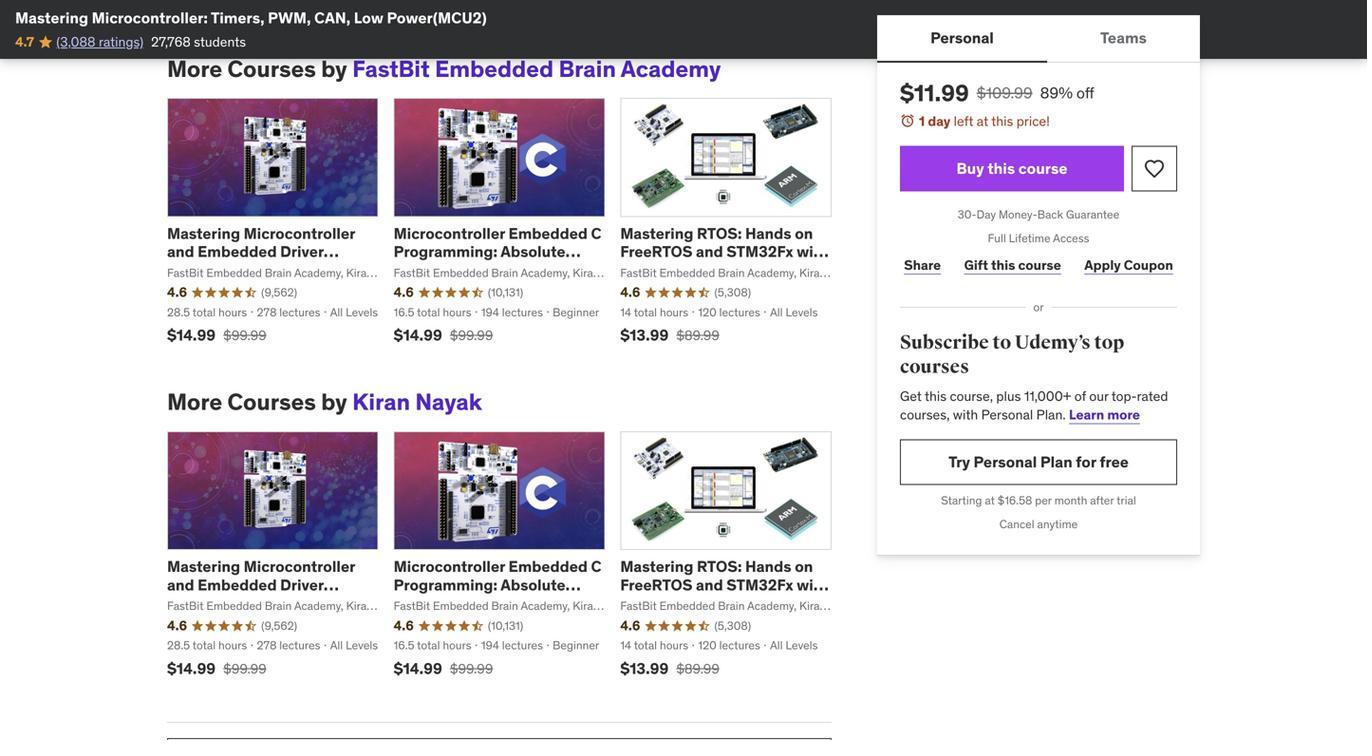 Task type: locate. For each thing, give the bounding box(es) containing it.
194 lectures
[[481, 305, 543, 320], [481, 638, 543, 653]]

1 16.5 from the top
[[394, 305, 415, 320]]

1 vertical spatial c
[[591, 557, 602, 576]]

get this course, plus 11,000+ of our top-rated courses, with personal plan.
[[901, 387, 1169, 423]]

1 mastering microcontroller and embedded driver development link from the top
[[167, 224, 355, 280]]

0 vertical spatial (10,131)
[[488, 285, 524, 300]]

1 vertical spatial $13.99 $89.99
[[621, 659, 720, 678]]

to
[[993, 331, 1012, 354]]

hours for nayak's the 10131 reviews element
[[443, 638, 472, 653]]

1 vertical spatial courses
[[228, 388, 316, 416]]

(9,562) for kiran
[[261, 618, 297, 633]]

debugging
[[621, 260, 701, 280], [621, 593, 701, 613]]

1 vertical spatial hands
[[746, 557, 792, 576]]

1 vertical spatial more
[[167, 388, 222, 416]]

1 vertical spatial by
[[321, 388, 347, 416]]

course inside button
[[1019, 159, 1068, 178]]

at left $16.58
[[985, 493, 995, 508]]

learn
[[1070, 406, 1105, 423]]

10131 reviews element for nayak
[[488, 618, 524, 634]]

$11.99
[[901, 79, 970, 107]]

2 16.5 total hours from the top
[[394, 638, 472, 653]]

2 (10,131) from the top
[[488, 618, 524, 633]]

194
[[481, 305, 500, 320], [481, 638, 500, 653]]

personal up $11.99
[[931, 28, 994, 47]]

0 vertical spatial absolute
[[501, 242, 566, 261]]

course up back
[[1019, 159, 1068, 178]]

this inside button
[[988, 159, 1016, 178]]

course down lifetime
[[1019, 256, 1062, 273]]

1 vertical spatial 194 lectures
[[481, 638, 543, 653]]

1 courses from the top
[[228, 54, 316, 83]]

28.5 for more courses by kiran nayak
[[167, 638, 190, 653]]

or
[[1034, 300, 1045, 315]]

by left kiran nayak link
[[321, 388, 347, 416]]

2 beginners from the top
[[394, 593, 468, 613]]

more for more courses by fastbit embedded brain academy
[[167, 54, 222, 83]]

0 vertical spatial (5,308)
[[715, 285, 752, 300]]

2 vertical spatial personal
[[974, 452, 1038, 472]]

2 194 from the top
[[481, 638, 500, 653]]

1 mastering microcontroller and embedded driver development from the top
[[167, 224, 355, 280]]

0 vertical spatial development
[[167, 260, 264, 280]]

0 vertical spatial courses
[[228, 54, 316, 83]]

0 vertical spatial 9562 reviews element
[[261, 285, 297, 301]]

1 course from the top
[[1019, 159, 1068, 178]]

1 freertos from the top
[[621, 242, 693, 261]]

1 vertical spatial absolute
[[501, 575, 566, 595]]

1 vertical spatial 28.5
[[167, 638, 190, 653]]

1 vertical spatial stm32fx
[[727, 575, 794, 595]]

mastering rtos: hands on freertos and stm32fx with debugging link
[[621, 224, 829, 280], [621, 557, 829, 613]]

2 by from the top
[[321, 388, 347, 416]]

1 (9,562) from the top
[[261, 285, 297, 300]]

microcontroller embedded c programming: absolute beginners for nayak
[[394, 557, 602, 613]]

(10,131) for nayak
[[488, 618, 524, 633]]

278 for fastbit embedded brain academy
[[257, 305, 277, 320]]

0 vertical spatial c
[[591, 224, 602, 243]]

mastering rtos: hands on freertos and stm32fx with debugging link for fastbit embedded brain academy
[[621, 224, 829, 280]]

0 vertical spatial $13.99
[[621, 326, 669, 345]]

0 vertical spatial driver
[[280, 242, 324, 261]]

fastbit for 5308 reviews element corresponding to more courses by fastbit embedded brain academy
[[621, 265, 657, 280]]

1 $13.99 $89.99 from the top
[[621, 326, 720, 345]]

0 vertical spatial by
[[321, 54, 347, 83]]

personal up $16.58
[[974, 452, 1038, 472]]

2 9562 reviews element from the top
[[261, 618, 297, 634]]

total for the 10131 reviews element for embedded
[[417, 305, 440, 320]]

1 16.5 total hours from the top
[[394, 305, 472, 320]]

0 vertical spatial 5308 reviews element
[[715, 285, 752, 301]]

1 (5,308) from the top
[[715, 285, 752, 300]]

(5,308)
[[715, 285, 752, 300], [715, 618, 752, 633]]

1 vertical spatial at
[[985, 493, 995, 508]]

1 vertical spatial with
[[954, 406, 979, 423]]

absolute for nayak
[[501, 575, 566, 595]]

$13.99 for fastbit embedded brain academy
[[621, 326, 669, 345]]

starting at $16.58 per month after trial cancel anytime
[[942, 493, 1137, 531]]

this inside get this course, plus 11,000+ of our top-rated courses, with personal plan.
[[925, 387, 947, 404]]

share button
[[901, 246, 946, 284]]

1 vertical spatial 194
[[481, 638, 500, 653]]

2 programming: from the top
[[394, 575, 498, 595]]

0 vertical spatial with
[[797, 242, 829, 261]]

0 vertical spatial personal
[[931, 28, 994, 47]]

with for kiran nayak
[[797, 575, 829, 595]]

1 14 from the top
[[621, 305, 632, 320]]

1 vertical spatial (5,308)
[[715, 618, 752, 633]]

16.5 total hours
[[394, 305, 472, 320], [394, 638, 472, 653]]

2 278 lectures from the top
[[257, 638, 321, 653]]

of
[[1075, 387, 1087, 404]]

1 vertical spatial 28.5 total hours
[[167, 638, 247, 653]]

rated
[[1138, 387, 1169, 404]]

1 vertical spatial driver
[[280, 575, 324, 595]]

0 vertical spatial freertos
[[621, 242, 693, 261]]

2 on from the top
[[795, 557, 814, 576]]

5308 reviews element
[[715, 285, 752, 301], [715, 618, 752, 634]]

120 lectures
[[699, 305, 761, 320], [699, 638, 761, 653]]

$13.99 $89.99
[[621, 326, 720, 345], [621, 659, 720, 678]]

mastering microcontroller and embedded driver development
[[167, 224, 355, 280], [167, 557, 355, 613]]

$13.99 for kiran nayak
[[621, 659, 669, 678]]

c
[[591, 224, 602, 243], [591, 557, 602, 576]]

ratings)
[[99, 33, 144, 50]]

2 14 total hours from the top
[[621, 638, 689, 653]]

1 vertical spatial 16.5 total hours
[[394, 638, 472, 653]]

more
[[167, 54, 222, 83], [167, 388, 222, 416]]

on for kiran nayak
[[795, 557, 814, 576]]

$89.99 for fastbit embedded brain academy
[[677, 327, 720, 344]]

0 vertical spatial course
[[1019, 159, 1068, 178]]

2 120 from the top
[[699, 638, 717, 653]]

1 vertical spatial 14
[[621, 638, 632, 653]]

2 10131 reviews element from the top
[[488, 618, 524, 634]]

1 10131 reviews element from the top
[[488, 285, 524, 301]]

mastering microcontroller and embedded driver development link for fastbit
[[167, 224, 355, 280]]

0 vertical spatial 28.5 total hours
[[167, 305, 247, 320]]

0 vertical spatial 10131 reviews element
[[488, 285, 524, 301]]

1 vertical spatial microcontroller embedded c programming: absolute beginners link
[[394, 557, 602, 613]]

1 vertical spatial beginners
[[394, 593, 468, 613]]

1 vertical spatial 120
[[699, 638, 717, 653]]

full
[[988, 231, 1007, 245]]

at
[[977, 113, 989, 130], [985, 493, 995, 508]]

1 mastering rtos: hands on freertos and stm32fx with debugging from the top
[[621, 224, 829, 280]]

1 vertical spatial development
[[167, 593, 264, 613]]

this right gift
[[992, 256, 1016, 273]]

2 5308 reviews element from the top
[[715, 618, 752, 634]]

14 total hours for fastbit embedded brain academy
[[621, 305, 689, 320]]

14 for embedded
[[621, 305, 632, 320]]

hours for the 10131 reviews element for embedded
[[443, 305, 472, 320]]

1 more from the top
[[167, 54, 222, 83]]

2 stm32fx from the top
[[727, 575, 794, 595]]

2 microcontroller embedded c programming: absolute beginners from the top
[[394, 557, 602, 613]]

1 vertical spatial microcontroller embedded c programming: absolute beginners
[[394, 557, 602, 613]]

2 development from the top
[[167, 593, 264, 613]]

1 stm32fx from the top
[[727, 242, 794, 261]]

stm32fx for more courses by fastbit embedded brain academy
[[727, 242, 794, 261]]

1 14 total hours from the top
[[621, 305, 689, 320]]

all
[[330, 305, 343, 320], [771, 305, 783, 320], [330, 638, 343, 653], [771, 638, 783, 653]]

120
[[699, 305, 717, 320], [699, 638, 717, 653]]

2 more from the top
[[167, 388, 222, 416]]

nayak
[[167, 281, 199, 296], [394, 281, 426, 296], [621, 281, 652, 296], [415, 388, 482, 416], [167, 615, 199, 629], [394, 615, 426, 629], [621, 615, 652, 629]]

$89.99 for kiran nayak
[[677, 660, 720, 677]]

2 microcontroller embedded c programming: absolute beginners link from the top
[[394, 557, 602, 613]]

stm32fx
[[727, 242, 794, 261], [727, 575, 794, 595]]

tab list
[[878, 15, 1201, 63]]

1 194 from the top
[[481, 305, 500, 320]]

0 vertical spatial (9,562)
[[261, 285, 297, 300]]

personal inside button
[[931, 28, 994, 47]]

$13.99 $89.99 for more courses by kiran nayak
[[621, 659, 720, 678]]

2 278 from the top
[[257, 638, 277, 653]]

0 vertical spatial debugging
[[621, 260, 701, 280]]

lectures for the 10131 reviews element for embedded
[[502, 305, 543, 320]]

1 (10,131) from the top
[[488, 285, 524, 300]]

1 vertical spatial freertos
[[621, 575, 693, 595]]

0 vertical spatial 278
[[257, 305, 277, 320]]

1 microcontroller embedded c programming: absolute beginners link from the top
[[394, 224, 602, 280]]

0 vertical spatial microcontroller embedded c programming: absolute beginners link
[[394, 224, 602, 280]]

2 28.5 total hours from the top
[[167, 638, 247, 653]]

1 vertical spatial 278 lectures
[[257, 638, 321, 653]]

academy, for the 10131 reviews element for embedded
[[521, 265, 570, 280]]

this
[[992, 113, 1014, 130], [988, 159, 1016, 178], [992, 256, 1016, 273], [925, 387, 947, 404]]

0 vertical spatial 28.5
[[167, 305, 190, 320]]

fastbit for fastbit 9562 reviews element
[[167, 265, 204, 280]]

1 c from the top
[[591, 224, 602, 243]]

120 lectures for kiran nayak
[[699, 638, 761, 653]]

c for embedded
[[591, 224, 602, 243]]

hands
[[746, 224, 792, 243], [746, 557, 792, 576]]

at right left
[[977, 113, 989, 130]]

mastering microcontroller and embedded driver development link for kiran
[[167, 557, 355, 613]]

beginners
[[394, 260, 468, 280], [394, 593, 468, 613]]

$89.99
[[677, 327, 720, 344], [677, 660, 720, 677]]

2 28.5 from the top
[[167, 638, 190, 653]]

28.5
[[167, 305, 190, 320], [167, 638, 190, 653]]

$16.58
[[998, 493, 1033, 508]]

30-day money-back guarantee full lifetime access
[[958, 207, 1120, 245]]

1 9562 reviews element from the top
[[261, 285, 297, 301]]

1 vertical spatial 14 total hours
[[621, 638, 689, 653]]

1 vertical spatial rtos:
[[697, 557, 742, 576]]

1 5308 reviews element from the top
[[715, 285, 752, 301]]

2 beginner from the top
[[553, 638, 600, 653]]

1 278 from the top
[[257, 305, 277, 320]]

by down can,
[[321, 54, 347, 83]]

278 lectures
[[257, 305, 321, 320], [257, 638, 321, 653]]

0 vertical spatial 120 lectures
[[699, 305, 761, 320]]

lectures
[[280, 305, 321, 320], [502, 305, 543, 320], [720, 305, 761, 320], [280, 638, 321, 653], [502, 638, 543, 653], [720, 638, 761, 653]]

hours
[[219, 305, 247, 320], [443, 305, 472, 320], [660, 305, 689, 320], [219, 638, 247, 653], [443, 638, 472, 653], [660, 638, 689, 653]]

1 vertical spatial mastering rtos: hands on freertos and stm32fx with debugging
[[621, 557, 829, 613]]

9562 reviews element
[[261, 285, 297, 301], [261, 618, 297, 634]]

brain
[[559, 54, 616, 83], [265, 265, 292, 280], [492, 265, 519, 280], [718, 265, 745, 280], [265, 599, 292, 613], [492, 599, 519, 613], [718, 599, 745, 613]]

freertos
[[621, 242, 693, 261], [621, 575, 693, 595]]

2 mastering rtos: hands on freertos and stm32fx with debugging link from the top
[[621, 557, 829, 613]]

2 194 lectures from the top
[[481, 638, 543, 653]]

2 120 lectures from the top
[[699, 638, 761, 653]]

1 $13.99 from the top
[[621, 326, 669, 345]]

16.5
[[394, 305, 415, 320], [394, 638, 415, 653]]

1 28.5 total hours from the top
[[167, 305, 247, 320]]

2 mastering microcontroller and embedded driver development link from the top
[[167, 557, 355, 613]]

1 vertical spatial $13.99
[[621, 659, 669, 678]]

2 absolute from the top
[[501, 575, 566, 595]]

0 vertical spatial rtos:
[[697, 224, 742, 243]]

2 hands from the top
[[746, 557, 792, 576]]

1 hands from the top
[[746, 224, 792, 243]]

0 vertical spatial 194 lectures
[[481, 305, 543, 320]]

0 vertical spatial mastering microcontroller and embedded driver development link
[[167, 224, 355, 280]]

0 vertical spatial stm32fx
[[727, 242, 794, 261]]

cancel
[[1000, 517, 1035, 531]]

fastbit embedded brain academy, kiran nayak
[[167, 265, 373, 296], [394, 265, 600, 296], [621, 265, 827, 296], [167, 599, 373, 629], [394, 599, 600, 629], [621, 599, 827, 629]]

$14.99 $99.99
[[167, 326, 267, 345], [394, 326, 493, 345], [167, 659, 267, 678], [394, 659, 493, 678]]

mastering microcontroller and embedded driver development link
[[167, 224, 355, 280], [167, 557, 355, 613]]

absolute
[[501, 242, 566, 261], [501, 575, 566, 595]]

2 mastering rtos: hands on freertos and stm32fx with debugging from the top
[[621, 557, 829, 613]]

1 278 lectures from the top
[[257, 305, 321, 320]]

120 for more courses by fastbit embedded brain academy
[[699, 305, 717, 320]]

16.5 total hours for nayak
[[394, 638, 472, 653]]

subscribe
[[901, 331, 990, 354]]

for
[[1077, 452, 1097, 472]]

academy, for nayak's the 10131 reviews element
[[521, 599, 570, 613]]

1 vertical spatial mastering rtos: hands on freertos and stm32fx with debugging link
[[621, 557, 829, 613]]

this up courses,
[[925, 387, 947, 404]]

1 $89.99 from the top
[[677, 327, 720, 344]]

hours for 5308 reviews element corresponding to more courses by fastbit embedded brain academy
[[660, 305, 689, 320]]

1 day left at this price!
[[920, 113, 1050, 130]]

mastering microcontroller and embedded driver development for fastbit embedded brain academy
[[167, 224, 355, 280]]

194 lectures for nayak
[[481, 638, 543, 653]]

0 vertical spatial more
[[167, 54, 222, 83]]

1 microcontroller embedded c programming: absolute beginners from the top
[[394, 224, 602, 280]]

2 course from the top
[[1019, 256, 1062, 273]]

starting
[[942, 493, 983, 508]]

(10,131)
[[488, 285, 524, 300], [488, 618, 524, 633]]

1 vertical spatial debugging
[[621, 593, 701, 613]]

1 debugging from the top
[[621, 260, 701, 280]]

1 rtos: from the top
[[697, 224, 742, 243]]

2 (5,308) from the top
[[715, 618, 752, 633]]

1 beginner from the top
[[553, 305, 600, 320]]

0 vertical spatial 16.5
[[394, 305, 415, 320]]

lectures for 5308 reviews element corresponding to more courses by fastbit embedded brain academy
[[720, 305, 761, 320]]

by for fastbit
[[321, 54, 347, 83]]

off
[[1077, 83, 1095, 103]]

2 $89.99 from the top
[[677, 660, 720, 677]]

14 total hours
[[621, 305, 689, 320], [621, 638, 689, 653]]

2 14 from the top
[[621, 638, 632, 653]]

2 driver from the top
[[280, 575, 324, 595]]

0 vertical spatial beginner
[[553, 305, 600, 320]]

1 mastering rtos: hands on freertos and stm32fx with debugging link from the top
[[621, 224, 829, 280]]

1 vertical spatial mastering microcontroller and embedded driver development
[[167, 557, 355, 613]]

$13.99
[[621, 326, 669, 345], [621, 659, 669, 678]]

2 freertos from the top
[[621, 575, 693, 595]]

embedded
[[435, 54, 554, 83], [509, 224, 588, 243], [198, 242, 277, 261], [206, 265, 262, 280], [433, 265, 489, 280], [660, 265, 716, 280], [509, 557, 588, 576], [198, 575, 277, 595], [206, 599, 262, 613], [433, 599, 489, 613], [660, 599, 716, 613]]

(9,562) for fastbit
[[261, 285, 297, 300]]

2 $13.99 from the top
[[621, 659, 669, 678]]

more for more courses by kiran nayak
[[167, 388, 222, 416]]

0 vertical spatial 14 total hours
[[621, 305, 689, 320]]

2 (9,562) from the top
[[261, 618, 297, 633]]

16.5 for kiran
[[394, 638, 415, 653]]

0 vertical spatial 16.5 total hours
[[394, 305, 472, 320]]

0 vertical spatial hands
[[746, 224, 792, 243]]

120 lectures for fastbit embedded brain academy
[[699, 305, 761, 320]]

1 vertical spatial on
[[795, 557, 814, 576]]

1 vertical spatial programming:
[[394, 575, 498, 595]]

0 vertical spatial microcontroller embedded c programming: absolute beginners
[[394, 224, 602, 280]]

0 vertical spatial mastering rtos: hands on freertos and stm32fx with debugging link
[[621, 224, 829, 280]]

microcontroller embedded c programming: absolute beginners link for embedded
[[394, 224, 602, 280]]

0 vertical spatial 14
[[621, 305, 632, 320]]

5308 reviews element for more courses by fastbit embedded brain academy
[[715, 285, 752, 301]]

$14.99
[[167, 326, 216, 345], [394, 326, 443, 345], [167, 659, 216, 678], [394, 659, 443, 678]]

0 vertical spatial on
[[795, 224, 814, 243]]

2 debugging from the top
[[621, 593, 701, 613]]

0 vertical spatial $13.99 $89.99
[[621, 326, 720, 345]]

1 vertical spatial (9,562)
[[261, 618, 297, 633]]

2 $13.99 $89.99 from the top
[[621, 659, 720, 678]]

$13.99 $89.99 for more courses by fastbit embedded brain academy
[[621, 326, 720, 345]]

14 for nayak
[[621, 638, 632, 653]]

1 vertical spatial personal
[[982, 406, 1034, 423]]

1 vertical spatial 10131 reviews element
[[488, 618, 524, 634]]

total for nayak's the 10131 reviews element
[[417, 638, 440, 653]]

tab list containing personal
[[878, 15, 1201, 63]]

0 vertical spatial beginners
[[394, 260, 468, 280]]

microcontroller embedded c programming: absolute beginners
[[394, 224, 602, 280], [394, 557, 602, 613]]

0 vertical spatial 194
[[481, 305, 500, 320]]

1 development from the top
[[167, 260, 264, 280]]

1 beginners from the top
[[394, 260, 468, 280]]

and
[[167, 242, 194, 261], [696, 242, 724, 261], [167, 575, 194, 595], [696, 575, 724, 595]]

1 vertical spatial 16.5
[[394, 638, 415, 653]]

on for fastbit embedded brain academy
[[795, 224, 814, 243]]

0 vertical spatial programming:
[[394, 242, 498, 261]]

0 vertical spatial 278 lectures
[[257, 305, 321, 320]]

1 vertical spatial 5308 reviews element
[[715, 618, 752, 634]]

0 vertical spatial 120
[[699, 305, 717, 320]]

academy, for 5308 reviews element corresponding to more courses by kiran nayak
[[748, 599, 797, 613]]

28.5 total hours
[[167, 305, 247, 320], [167, 638, 247, 653]]

1 120 from the top
[[699, 305, 717, 320]]

1 vertical spatial (10,131)
[[488, 618, 524, 633]]

1 vertical spatial $89.99
[[677, 660, 720, 677]]

this right buy on the top right of the page
[[988, 159, 1016, 178]]

1 120 lectures from the top
[[699, 305, 761, 320]]

1 on from the top
[[795, 224, 814, 243]]

1 by from the top
[[321, 54, 347, 83]]

1 programming: from the top
[[394, 242, 498, 261]]

1 194 lectures from the top
[[481, 305, 543, 320]]

1 vertical spatial 9562 reviews element
[[261, 618, 297, 634]]

1 vertical spatial 120 lectures
[[699, 638, 761, 653]]

kiran
[[346, 265, 373, 280], [573, 265, 600, 280], [800, 265, 827, 280], [353, 388, 410, 416], [346, 599, 373, 613], [573, 599, 600, 613], [800, 599, 827, 613]]

1 driver from the top
[[280, 242, 324, 261]]

0 vertical spatial mastering microcontroller and embedded driver development
[[167, 224, 355, 280]]

2 rtos: from the top
[[697, 557, 742, 576]]

1 vertical spatial course
[[1019, 256, 1062, 273]]

2 courses from the top
[[228, 388, 316, 416]]

this down $109.99
[[992, 113, 1014, 130]]

10131 reviews element
[[488, 285, 524, 301], [488, 618, 524, 634]]

access
[[1054, 231, 1090, 245]]

1 vertical spatial mastering microcontroller and embedded driver development link
[[167, 557, 355, 613]]

beginner
[[553, 305, 600, 320], [553, 638, 600, 653]]

1 28.5 from the top
[[167, 305, 190, 320]]

rtos:
[[697, 224, 742, 243], [697, 557, 742, 576]]

total
[[193, 305, 216, 320], [417, 305, 440, 320], [634, 305, 657, 320], [193, 638, 216, 653], [417, 638, 440, 653], [634, 638, 657, 653]]

personal down the plus
[[982, 406, 1034, 423]]

2 mastering microcontroller and embedded driver development from the top
[[167, 557, 355, 613]]

2 vertical spatial with
[[797, 575, 829, 595]]

left
[[954, 113, 974, 130]]

2 16.5 from the top
[[394, 638, 415, 653]]

2 c from the top
[[591, 557, 602, 576]]

10131 reviews element for embedded
[[488, 285, 524, 301]]

1 vertical spatial 278
[[257, 638, 277, 653]]

0 vertical spatial $89.99
[[677, 327, 720, 344]]

all levels
[[330, 305, 378, 320], [771, 305, 818, 320], [330, 638, 378, 653], [771, 638, 818, 653]]

by
[[321, 54, 347, 83], [321, 388, 347, 416]]

1 absolute from the top
[[501, 242, 566, 261]]

1 vertical spatial beginner
[[553, 638, 600, 653]]

0 vertical spatial mastering rtos: hands on freertos and stm32fx with debugging
[[621, 224, 829, 280]]

price!
[[1017, 113, 1050, 130]]

microcontroller
[[244, 224, 355, 243], [394, 224, 505, 243], [244, 557, 355, 576], [394, 557, 505, 576]]



Task type: vqa. For each thing, say whether or not it's contained in the screenshot.
videos in How to edit the videos and photos you shoot on your phone.
no



Task type: describe. For each thing, give the bounding box(es) containing it.
buy this course button
[[901, 146, 1125, 192]]

development for more courses by kiran nayak
[[167, 593, 264, 613]]

microcontroller embedded c programming: absolute beginners for embedded
[[394, 224, 602, 280]]

28.5 total hours for more courses by fastbit embedded brain academy
[[167, 305, 247, 320]]

course,
[[950, 387, 994, 404]]

back
[[1038, 207, 1064, 222]]

lectures for 5308 reviews element corresponding to more courses by kiran nayak
[[720, 638, 761, 653]]

beginners for nayak
[[394, 593, 468, 613]]

courses
[[901, 355, 970, 379]]

academy
[[621, 54, 722, 83]]

total for 5308 reviews element corresponding to more courses by kiran nayak
[[634, 638, 657, 653]]

lifetime
[[1009, 231, 1051, 245]]

course for gift this course
[[1019, 256, 1062, 273]]

debugging for fastbit embedded brain academy
[[621, 260, 701, 280]]

apply
[[1085, 256, 1122, 273]]

teams
[[1101, 28, 1147, 47]]

278 lectures for fastbit
[[257, 305, 321, 320]]

27,768
[[151, 33, 191, 50]]

courses for kiran
[[228, 388, 316, 416]]

apply coupon
[[1085, 256, 1174, 273]]

coupon
[[1125, 256, 1174, 273]]

14 total hours for kiran nayak
[[621, 638, 689, 653]]

kiran nayak link
[[353, 388, 482, 416]]

more courses by kiran nayak
[[167, 388, 482, 416]]

buy
[[957, 159, 985, 178]]

low
[[354, 8, 384, 28]]

free
[[1100, 452, 1129, 472]]

driver for fastbit
[[280, 242, 324, 261]]

money-
[[999, 207, 1038, 222]]

alarm image
[[901, 113, 916, 128]]

89%
[[1041, 83, 1073, 103]]

(10,131) for embedded
[[488, 285, 524, 300]]

194 for embedded
[[481, 305, 500, 320]]

194 lectures for embedded
[[481, 305, 543, 320]]

278 lectures for kiran
[[257, 638, 321, 653]]

plan.
[[1037, 406, 1066, 423]]

absolute for embedded
[[501, 242, 566, 261]]

this for gift
[[992, 256, 1016, 273]]

learn more link
[[1070, 406, 1141, 423]]

hours for 5308 reviews element corresponding to more courses by kiran nayak
[[660, 638, 689, 653]]

gift this course
[[965, 256, 1062, 273]]

(5,308) for fastbit embedded brain academy
[[715, 285, 752, 300]]

this for get
[[925, 387, 947, 404]]

driver for kiran
[[280, 575, 324, 595]]

120 for more courses by kiran nayak
[[699, 638, 717, 653]]

try
[[949, 452, 971, 472]]

power(mcu2)
[[387, 8, 487, 28]]

courses for fastbit
[[228, 54, 316, 83]]

9562 reviews element for fastbit
[[261, 285, 297, 301]]

timers,
[[211, 8, 265, 28]]

students
[[194, 33, 246, 50]]

9562 reviews element for kiran
[[261, 618, 297, 634]]

fastbit embedded brain academy link
[[353, 54, 722, 83]]

hands for fastbit embedded brain academy
[[746, 224, 792, 243]]

stm32fx for more courses by kiran nayak
[[727, 575, 794, 595]]

microcontroller:
[[92, 8, 208, 28]]

buy this course
[[957, 159, 1068, 178]]

30-
[[958, 207, 977, 222]]

(3,088 ratings)
[[56, 33, 144, 50]]

this for buy
[[988, 159, 1016, 178]]

more
[[1108, 406, 1141, 423]]

gift this course link
[[961, 246, 1066, 284]]

rtos: for kiran nayak
[[697, 557, 742, 576]]

personal inside get this course, plus 11,000+ of our top-rated courses, with personal plan.
[[982, 406, 1034, 423]]

at inside starting at $16.58 per month after trial cancel anytime
[[985, 493, 995, 508]]

learn more
[[1070, 406, 1141, 423]]

day
[[977, 207, 997, 222]]

try personal plan for free
[[949, 452, 1129, 472]]

(5,308) for kiran nayak
[[715, 618, 752, 633]]

wishlist image
[[1144, 157, 1167, 180]]

can,
[[314, 8, 351, 28]]

fastbit for kiran's 9562 reviews element
[[167, 599, 204, 613]]

programming: for embedded
[[394, 242, 498, 261]]

beginner for nayak
[[553, 638, 600, 653]]

per
[[1036, 493, 1052, 508]]

top
[[1095, 331, 1125, 354]]

mastering rtos: hands on freertos and stm32fx with debugging link for kiran nayak
[[621, 557, 829, 613]]

month
[[1055, 493, 1088, 508]]

after
[[1091, 493, 1115, 508]]

day
[[929, 113, 951, 130]]

guarantee
[[1067, 207, 1120, 222]]

rtos: for fastbit embedded brain academy
[[697, 224, 742, 243]]

programming: for nayak
[[394, 575, 498, 595]]

1
[[920, 113, 926, 130]]

(3,088
[[56, 33, 96, 50]]

microcontroller embedded c programming: absolute beginners link for nayak
[[394, 557, 602, 613]]

278 for kiran nayak
[[257, 638, 277, 653]]

with for fastbit embedded brain academy
[[797, 242, 829, 261]]

28.5 for more courses by fastbit embedded brain academy
[[167, 305, 190, 320]]

mastering microcontroller: timers, pwm, can, low power(mcu2)
[[15, 8, 487, 28]]

development for more courses by fastbit embedded brain academy
[[167, 260, 264, 280]]

course for buy this course
[[1019, 159, 1068, 178]]

by for kiran
[[321, 388, 347, 416]]

anytime
[[1038, 517, 1078, 531]]

beginners for embedded
[[394, 260, 468, 280]]

plus
[[997, 387, 1022, 404]]

our
[[1090, 387, 1109, 404]]

share
[[905, 256, 942, 273]]

lectures for nayak's the 10131 reviews element
[[502, 638, 543, 653]]

get
[[901, 387, 922, 404]]

udemy's
[[1015, 331, 1091, 354]]

courses,
[[901, 406, 950, 423]]

27,768 students
[[151, 33, 246, 50]]

more courses by fastbit embedded brain academy
[[167, 54, 722, 83]]

teams button
[[1048, 15, 1201, 61]]

c for nayak
[[591, 557, 602, 576]]

with inside get this course, plus 11,000+ of our top-rated courses, with personal plan.
[[954, 406, 979, 423]]

top-
[[1112, 387, 1138, 404]]

5308 reviews element for more courses by kiran nayak
[[715, 618, 752, 634]]

freertos for kiran nayak
[[621, 575, 693, 595]]

academy, for 5308 reviews element corresponding to more courses by fastbit embedded brain academy
[[748, 265, 797, 280]]

11,000+
[[1025, 387, 1072, 404]]

16.5 total hours for embedded
[[394, 305, 472, 320]]

fastbit for 5308 reviews element corresponding to more courses by kiran nayak
[[621, 599, 657, 613]]

lectures for fastbit 9562 reviews element
[[280, 305, 321, 320]]

gift
[[965, 256, 989, 273]]

lectures for kiran's 9562 reviews element
[[280, 638, 321, 653]]

try personal plan for free link
[[901, 439, 1178, 485]]

personal button
[[878, 15, 1048, 61]]

debugging for kiran nayak
[[621, 593, 701, 613]]

subscribe to udemy's top courses
[[901, 331, 1125, 379]]

194 for nayak
[[481, 638, 500, 653]]

0 vertical spatial at
[[977, 113, 989, 130]]

hands for kiran nayak
[[746, 557, 792, 576]]

freertos for fastbit embedded brain academy
[[621, 242, 693, 261]]

mastering rtos: hands on freertos and stm32fx with debugging for more courses by kiran nayak
[[621, 557, 829, 613]]

4.7
[[15, 33, 34, 50]]

mastering microcontroller and embedded driver development for kiran nayak
[[167, 557, 355, 613]]

$109.99
[[977, 83, 1033, 103]]

trial
[[1117, 493, 1137, 508]]

$11.99 $109.99 89% off
[[901, 79, 1095, 107]]

pwm,
[[268, 8, 311, 28]]

total for 5308 reviews element corresponding to more courses by fastbit embedded brain academy
[[634, 305, 657, 320]]

beginner for embedded
[[553, 305, 600, 320]]

plan
[[1041, 452, 1073, 472]]

fastbit for the 10131 reviews element for embedded
[[394, 265, 430, 280]]

mastering rtos: hands on freertos and stm32fx with debugging for more courses by fastbit embedded brain academy
[[621, 224, 829, 280]]

apply coupon button
[[1081, 246, 1178, 284]]

16.5 for fastbit
[[394, 305, 415, 320]]



